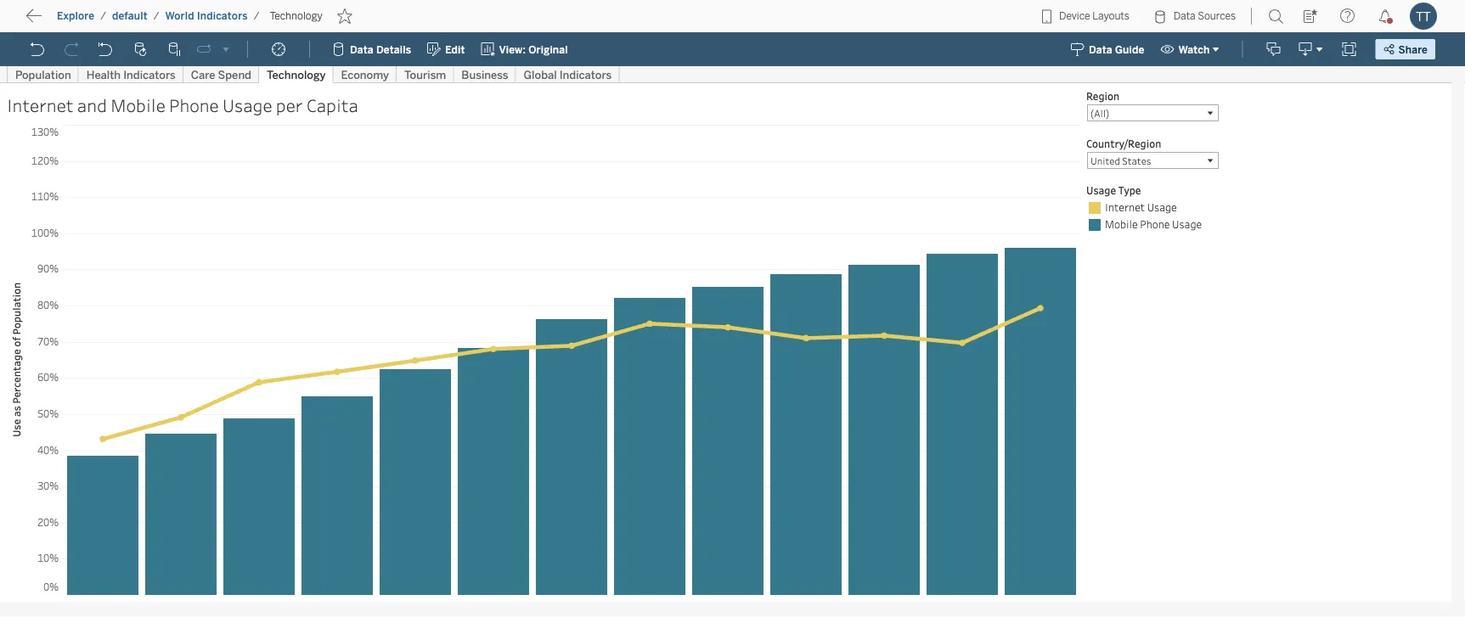 Task type: locate. For each thing, give the bounding box(es) containing it.
/ right indicators
[[254, 10, 259, 22]]

default link
[[111, 9, 148, 23]]

2 / from the left
[[153, 10, 159, 22]]

default
[[112, 10, 148, 22]]

/ right the to
[[100, 10, 106, 22]]

/ left the 'world'
[[153, 10, 159, 22]]

1 horizontal spatial /
[[153, 10, 159, 22]]

skip
[[44, 13, 73, 29]]

1 / from the left
[[100, 10, 106, 22]]

technology
[[270, 10, 323, 22]]

explore
[[57, 10, 94, 22]]

to
[[76, 13, 90, 29]]

/
[[100, 10, 106, 22], [153, 10, 159, 22], [254, 10, 259, 22]]

0 horizontal spatial /
[[100, 10, 106, 22]]

indicators
[[197, 10, 248, 22]]

2 horizontal spatial /
[[254, 10, 259, 22]]



Task type: describe. For each thing, give the bounding box(es) containing it.
world indicators link
[[164, 9, 249, 23]]

explore link
[[56, 9, 95, 23]]

world
[[165, 10, 194, 22]]

technology element
[[265, 10, 328, 22]]

skip to content link
[[41, 10, 173, 33]]

content
[[93, 13, 146, 29]]

3 / from the left
[[254, 10, 259, 22]]

explore / default / world indicators /
[[57, 10, 259, 22]]

skip to content
[[44, 13, 146, 29]]



Task type: vqa. For each thing, say whether or not it's contained in the screenshot.
default link
yes



